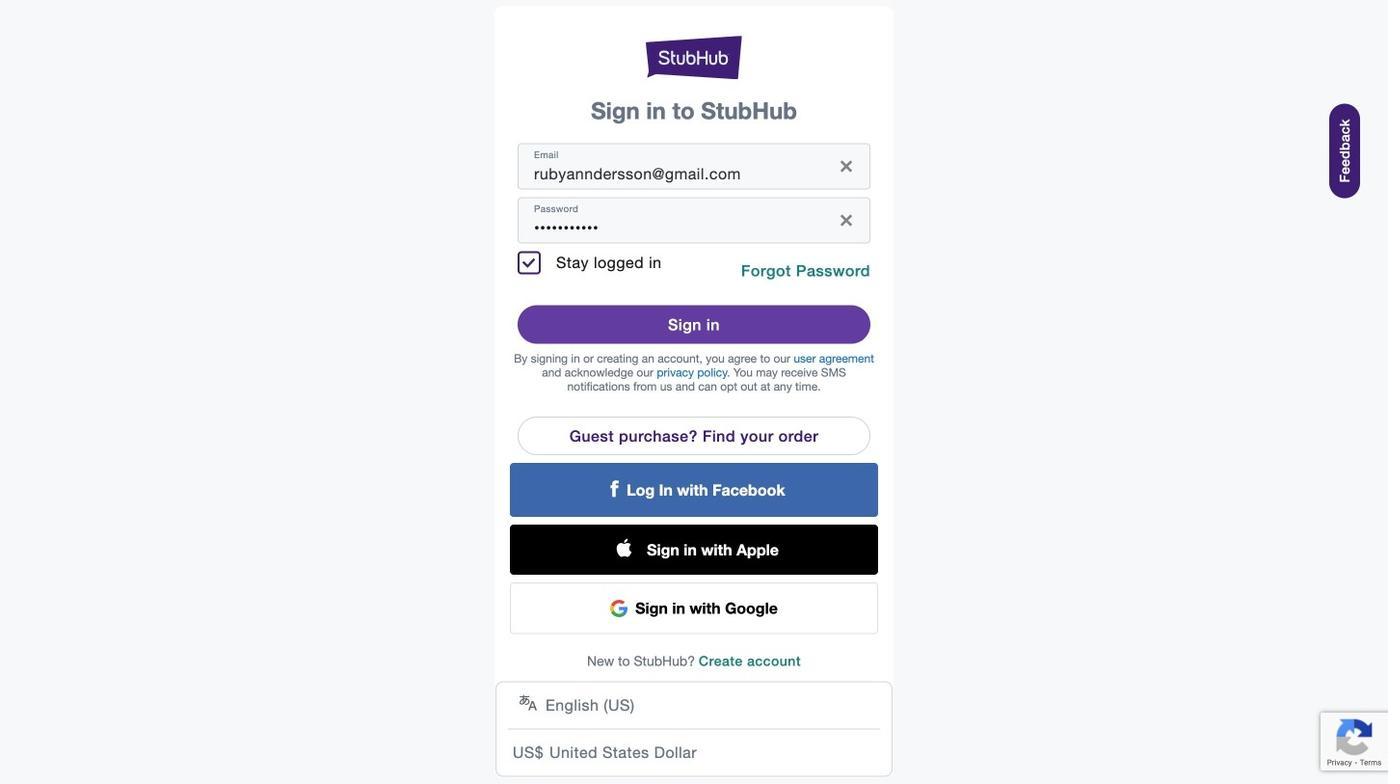 Task type: locate. For each thing, give the bounding box(es) containing it.
None email field
[[534, 143, 824, 190]]

None password field
[[534, 197, 824, 244]]

google image
[[611, 600, 628, 617]]



Task type: describe. For each thing, give the bounding box(es) containing it.
stubhub image
[[646, 33, 743, 82]]



